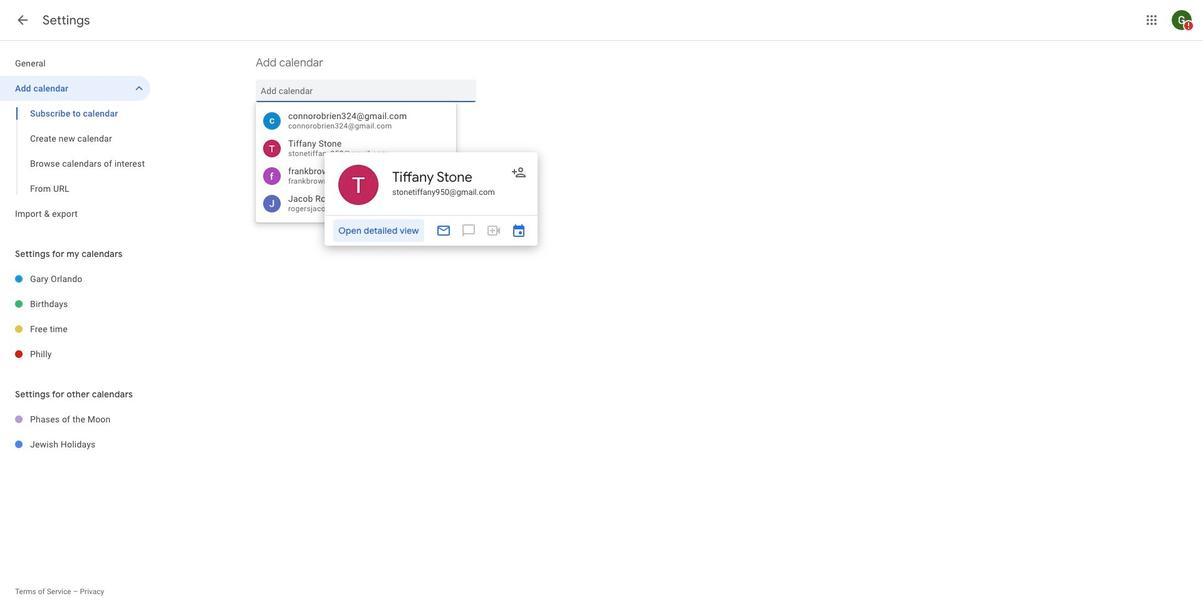 Task type: describe. For each thing, give the bounding box(es) containing it.
philly tree item
[[0, 342, 150, 367]]

birthdays tree item
[[0, 292, 150, 317]]

add calendar tree item
[[0, 76, 150, 101]]

go back image
[[15, 13, 30, 28]]

free time tree item
[[0, 317, 150, 342]]

2 tree from the top
[[0, 267, 150, 367]]

Add calendar text field
[[261, 80, 472, 102]]

jewish holidays tree item
[[0, 432, 150, 457]]

phases of the moon tree item
[[0, 407, 150, 432]]

gary orlando tree item
[[0, 267, 150, 292]]

1 tree from the top
[[0, 51, 150, 226]]



Task type: locate. For each thing, give the bounding box(es) containing it.
group
[[0, 101, 150, 201]]

information card element
[[325, 152, 538, 246]]

1 vertical spatial tree
[[0, 267, 150, 367]]

heading
[[43, 13, 90, 28]]

list box
[[256, 107, 457, 218]]

2 vertical spatial tree
[[0, 407, 150, 457]]

3 tree from the top
[[0, 407, 150, 457]]

0 vertical spatial tree
[[0, 51, 150, 226]]

tree
[[0, 51, 150, 226], [0, 267, 150, 367], [0, 407, 150, 457]]



Task type: vqa. For each thing, say whether or not it's contained in the screenshot.
Gary in tree item
no



